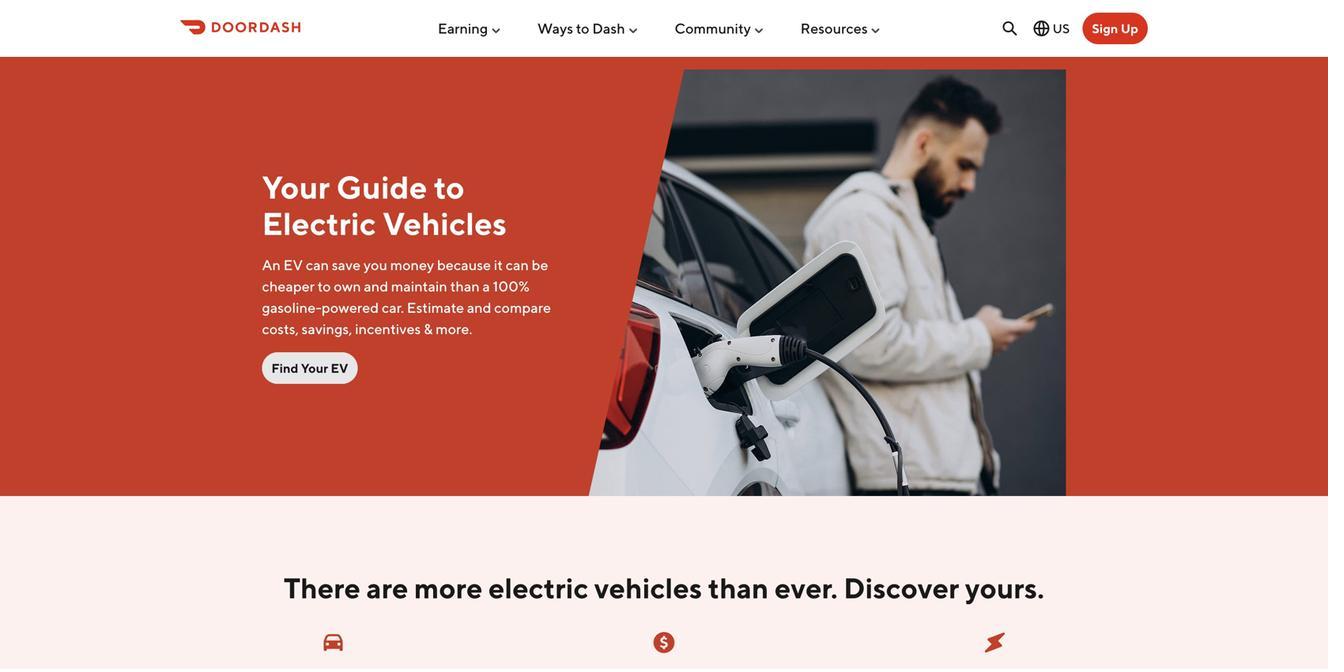 Task type: locate. For each thing, give the bounding box(es) containing it.
estimate
[[407, 299, 464, 316]]

to left "own"
[[318, 278, 331, 295]]

ev down savings,
[[331, 361, 348, 376]]

save
[[332, 257, 361, 274]]

because
[[437, 257, 491, 274]]

more
[[414, 572, 483, 605]]

1 horizontal spatial than
[[708, 572, 769, 605]]

to
[[576, 20, 590, 37], [434, 168, 465, 206], [318, 278, 331, 295]]

money
[[390, 257, 434, 274]]

vehicles
[[594, 572, 702, 605]]

there are more electric vehicles than ever. discover yours.
[[284, 572, 1045, 605]]

0 horizontal spatial to
[[318, 278, 331, 295]]

0 horizontal spatial and
[[364, 278, 388, 295]]

1 horizontal spatial to
[[434, 168, 465, 206]]

1 vertical spatial to
[[434, 168, 465, 206]]

ev up cheaper
[[283, 257, 303, 274]]

are
[[366, 572, 408, 605]]

community
[[675, 20, 751, 37]]

your guide to electric vehicles
[[262, 168, 507, 242]]

to inside ways to dash link
[[576, 20, 590, 37]]

1 horizontal spatial ev
[[331, 361, 348, 376]]

than left a
[[450, 278, 480, 295]]

ev
[[283, 257, 303, 274], [331, 361, 348, 376]]

electric
[[489, 572, 589, 605]]

2 horizontal spatial to
[[576, 20, 590, 37]]

0 vertical spatial ev
[[283, 257, 303, 274]]

earning link
[[438, 14, 502, 43]]

dash
[[592, 20, 625, 37]]

yours.
[[965, 572, 1045, 605]]

powered
[[322, 299, 379, 316]]

than left ever.
[[708, 572, 769, 605]]

sign
[[1092, 21, 1118, 36]]

and down you
[[364, 278, 388, 295]]

cheaper
[[262, 278, 315, 295]]

1 horizontal spatial can
[[506, 257, 529, 274]]

to right guide
[[434, 168, 465, 206]]

and
[[364, 278, 388, 295], [467, 299, 492, 316]]

and down a
[[467, 299, 492, 316]]

be
[[532, 257, 548, 274]]

0 horizontal spatial than
[[450, 278, 480, 295]]

can right it
[[506, 257, 529, 274]]

0 vertical spatial to
[[576, 20, 590, 37]]

dx ev charging image
[[589, 70, 1066, 497]]

more.
[[436, 321, 473, 338]]

your
[[262, 168, 330, 206], [301, 361, 328, 376]]

electric
[[262, 205, 376, 242]]

resources
[[801, 20, 868, 37]]

ways to dash link
[[538, 14, 640, 43]]

1 horizontal spatial and
[[467, 299, 492, 316]]

to left dash
[[576, 20, 590, 37]]

2 vertical spatial to
[[318, 278, 331, 295]]

incentives
[[355, 321, 421, 338]]

can
[[306, 257, 329, 274], [506, 257, 529, 274]]

ever.
[[775, 572, 838, 605]]

than
[[450, 278, 480, 295], [708, 572, 769, 605]]

0 horizontal spatial ev
[[283, 257, 303, 274]]

0 vertical spatial your
[[262, 168, 330, 206]]

costs,
[[262, 321, 299, 338]]

earning
[[438, 20, 488, 37]]

guide
[[336, 168, 427, 206]]

it
[[494, 257, 503, 274]]

0 horizontal spatial can
[[306, 257, 329, 274]]

there
[[284, 572, 361, 605]]

1 vertical spatial and
[[467, 299, 492, 316]]

can left save
[[306, 257, 329, 274]]

to inside an ev can save you money because it can be cheaper to own and maintain than a 100% gasoline-powered car. estimate and compare costs, savings, incentives & more.
[[318, 278, 331, 295]]

savings,
[[302, 321, 352, 338]]

0 vertical spatial than
[[450, 278, 480, 295]]

than inside an ev can save you money because it can be cheaper to own and maintain than a 100% gasoline-powered car. estimate and compare costs, savings, incentives & more.
[[450, 278, 480, 295]]

find your ev link
[[262, 353, 358, 384]]



Task type: describe. For each thing, give the bounding box(es) containing it.
sign up button
[[1083, 13, 1148, 44]]

resources link
[[801, 14, 882, 43]]

your inside your guide to electric vehicles
[[262, 168, 330, 206]]

gasoline-
[[262, 299, 322, 316]]

0 vertical spatial and
[[364, 278, 388, 295]]

2 can from the left
[[506, 257, 529, 274]]

an ev can save you money because it can be cheaper to own and maintain than a 100% gasoline-powered car. estimate and compare costs, savings, incentives & more.
[[262, 257, 551, 338]]

money circle enabled fill image
[[652, 631, 677, 656]]

ev inside an ev can save you money because it can be cheaper to own and maintain than a 100% gasoline-powered car. estimate and compare costs, savings, incentives & more.
[[283, 257, 303, 274]]

discover
[[844, 572, 960, 605]]

an
[[262, 257, 281, 274]]

community link
[[675, 14, 765, 43]]

globe line image
[[1032, 19, 1051, 38]]

find
[[271, 361, 298, 376]]

vehicle car image
[[321, 631, 346, 656]]

car.
[[382, 299, 404, 316]]

1 vertical spatial than
[[708, 572, 769, 605]]

vehicles
[[383, 205, 507, 242]]

sign up
[[1092, 21, 1139, 36]]

ways
[[538, 20, 573, 37]]

1 vertical spatial ev
[[331, 361, 348, 376]]

own
[[334, 278, 361, 295]]

compare
[[494, 299, 551, 316]]

bolt fill image
[[983, 631, 1008, 656]]

&
[[424, 321, 433, 338]]

100%
[[493, 278, 530, 295]]

1 vertical spatial your
[[301, 361, 328, 376]]

up
[[1121, 21, 1139, 36]]

maintain
[[391, 278, 447, 295]]

us
[[1053, 21, 1070, 36]]

a
[[483, 278, 490, 295]]

1 can from the left
[[306, 257, 329, 274]]

to inside your guide to electric vehicles
[[434, 168, 465, 206]]

ways to dash
[[538, 20, 625, 37]]

you
[[364, 257, 387, 274]]

find your ev
[[271, 361, 348, 376]]



Task type: vqa. For each thing, say whether or not it's contained in the screenshot.
Discover
yes



